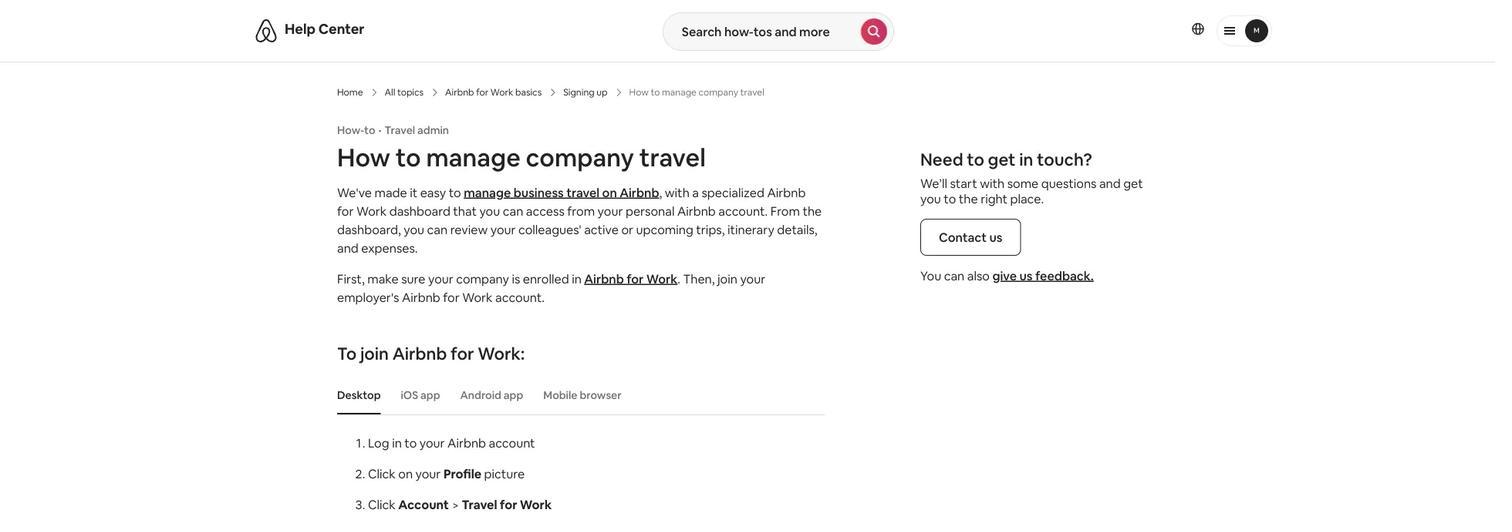 Task type: describe. For each thing, give the bounding box(es) containing it.
work inside . then, join your employer's airbnb for work account.
[[462, 290, 493, 306]]

first,
[[337, 271, 365, 287]]

some
[[1007, 176, 1039, 191]]

access
[[526, 203, 565, 219]]

to join airbnb for work:
[[337, 343, 525, 365]]

mobile browser button
[[536, 381, 629, 410]]

your up active
[[598, 203, 623, 219]]

main navigation menu image
[[1245, 19, 1268, 42]]

dashboard
[[389, 203, 450, 219]]

help
[[285, 20, 316, 38]]

1 horizontal spatial company
[[526, 141, 634, 174]]

in inside 'need to get in touch? we'll start with some questions and get you to the right place.'
[[1019, 149, 1033, 170]]

0 horizontal spatial can
[[427, 222, 448, 238]]

contact us
[[939, 230, 1003, 245]]

first, make sure your company is enrolled in airbnb for work
[[337, 271, 678, 287]]

ios app button
[[393, 381, 448, 410]]

to
[[337, 343, 357, 365]]

for left basics
[[476, 86, 489, 98]]

work left then,
[[646, 271, 678, 287]]

0 vertical spatial get
[[988, 149, 1016, 170]]

app for android app
[[504, 389, 523, 403]]

work left basics
[[491, 86, 513, 98]]

basics
[[515, 86, 542, 98]]

we'll
[[920, 176, 947, 191]]

for inside . then, join your employer's airbnb for work account.
[[443, 290, 460, 306]]

details,
[[777, 222, 817, 238]]

then,
[[683, 271, 715, 287]]

>
[[452, 497, 459, 513]]

all topics link
[[385, 86, 424, 99]]

that
[[453, 203, 477, 219]]

to up that
[[449, 185, 461, 201]]

is
[[512, 271, 520, 287]]

place.
[[1010, 191, 1044, 207]]

to down the need at the right top of the page
[[944, 191, 956, 207]]

topics
[[397, 86, 424, 98]]

profile
[[444, 466, 481, 482]]

itinerary
[[727, 222, 774, 238]]

easy
[[420, 185, 446, 201]]

airbnb down the a at the left of the page
[[677, 203, 716, 219]]

touch?
[[1037, 149, 1092, 170]]

dashboard,
[[337, 222, 401, 238]]

0 vertical spatial travel
[[639, 141, 706, 174]]

airbnb inside . then, join your employer's airbnb for work account.
[[402, 290, 440, 306]]

up
[[597, 86, 608, 98]]

airbnb for work link
[[584, 271, 678, 287]]

you inside 'need to get in touch? we'll start with some questions and get you to the right place.'
[[920, 191, 941, 207]]

you can also give us feedback.
[[920, 268, 1094, 284]]

airbnb for work basics link
[[445, 86, 542, 99]]

mobile browser
[[543, 389, 622, 403]]

log
[[368, 436, 389, 451]]

how to manage company travel
[[337, 141, 706, 174]]

to up the start
[[967, 149, 984, 170]]

a
[[692, 185, 699, 201]]

0 horizontal spatial on
[[398, 466, 413, 482]]

for down picture
[[500, 497, 517, 513]]

your right sure
[[428, 271, 453, 287]]

1 horizontal spatial you
[[479, 203, 500, 219]]

signing up
[[563, 86, 608, 98]]

to right log
[[405, 436, 417, 451]]

signing up link
[[563, 86, 608, 99]]

android app
[[460, 389, 523, 403]]

made
[[375, 185, 407, 201]]

contact us link
[[920, 219, 1021, 256]]

all topics
[[385, 86, 424, 98]]

with inside the , with a specialized airbnb for work dashboard that you can access from your personal airbnb account. from the dashboard, you can review your colleagues' active or upcoming trips, itinerary details, and expenses.
[[665, 185, 690, 201]]

.
[[678, 271, 680, 287]]

feedback.
[[1035, 268, 1094, 284]]

business
[[514, 185, 564, 201]]

desktop
[[337, 389, 381, 403]]

airbnb up profile
[[448, 436, 486, 451]]

how-
[[337, 123, 364, 137]]

specialized
[[702, 185, 765, 201]]

airbnb homepage image
[[254, 19, 279, 43]]

account
[[398, 497, 449, 513]]

and inside 'need to get in touch? we'll start with some questions and get you to the right place.'
[[1099, 176, 1121, 191]]

, with a specialized airbnb for work dashboard that you can access from your personal airbnb account. from the dashboard, you can review your colleagues' active or upcoming trips, itinerary details, and expenses.
[[337, 185, 822, 256]]

0 horizontal spatial travel
[[566, 185, 600, 201]]

questions
[[1041, 176, 1097, 191]]

1 horizontal spatial can
[[503, 203, 523, 219]]

ios
[[401, 389, 418, 403]]

from
[[567, 203, 595, 219]]

android
[[460, 389, 501, 403]]

0 horizontal spatial you
[[404, 222, 424, 238]]

we've made it easy to manage business travel on airbnb
[[337, 185, 659, 201]]

,
[[659, 185, 662, 201]]

1 horizontal spatial in
[[572, 271, 582, 287]]

review
[[450, 222, 488, 238]]

account
[[489, 436, 535, 451]]

signing
[[563, 86, 595, 98]]

how-to • travel admin
[[337, 123, 449, 137]]

airbnb up personal
[[620, 185, 659, 201]]

picture
[[484, 466, 525, 482]]

1 horizontal spatial on
[[602, 185, 617, 201]]

contact
[[939, 230, 987, 245]]

all
[[385, 86, 395, 98]]

enrolled
[[523, 271, 569, 287]]

admin
[[417, 123, 449, 137]]



Task type: vqa. For each thing, say whether or not it's contained in the screenshot.
bottom Safety
no



Task type: locate. For each thing, give the bounding box(es) containing it.
work inside the , with a specialized airbnb for work dashboard that you can access from your personal airbnb account. from the dashboard, you can review your colleagues' active or upcoming trips, itinerary details, and expenses.
[[356, 203, 387, 219]]

how
[[337, 141, 390, 174]]

us right give
[[1019, 268, 1033, 284]]

1 horizontal spatial account.
[[718, 203, 768, 219]]

can
[[503, 203, 523, 219], [427, 222, 448, 238], [944, 268, 965, 284]]

in right enrolled
[[572, 271, 582, 287]]

0 horizontal spatial travel
[[385, 123, 415, 137]]

1 vertical spatial click
[[368, 497, 396, 513]]

app inside button
[[504, 389, 523, 403]]

0 horizontal spatial us
[[989, 230, 1003, 245]]

give us feedback. link
[[992, 268, 1094, 284]]

also
[[967, 268, 990, 284]]

and down dashboard,
[[337, 240, 359, 256]]

1 vertical spatial can
[[427, 222, 448, 238]]

in right log
[[392, 436, 402, 451]]

to down how-to • travel admin
[[396, 141, 421, 174]]

you down 'we've made it easy to manage business travel on airbnb'
[[479, 203, 500, 219]]

or
[[621, 222, 633, 238]]

0 horizontal spatial company
[[456, 271, 509, 287]]

1 app from the left
[[421, 389, 440, 403]]

1 vertical spatial us
[[1019, 268, 1033, 284]]

1 vertical spatial join
[[360, 343, 389, 365]]

0 vertical spatial on
[[602, 185, 617, 201]]

app
[[421, 389, 440, 403], [504, 389, 523, 403]]

need to get in touch? we'll start with some questions and get you to the right place.
[[920, 149, 1143, 207]]

account. inside the , with a specialized airbnb for work dashboard that you can access from your personal airbnb account. from the dashboard, you can review your colleagues' active or upcoming trips, itinerary details, and expenses.
[[718, 203, 768, 219]]

home
[[337, 86, 363, 98]]

1 click from the top
[[368, 466, 396, 482]]

with right ,
[[665, 185, 690, 201]]

2 app from the left
[[504, 389, 523, 403]]

make
[[367, 271, 399, 287]]

1 vertical spatial company
[[456, 271, 509, 287]]

airbnb
[[445, 86, 474, 98], [620, 185, 659, 201], [767, 185, 806, 201], [677, 203, 716, 219], [584, 271, 624, 287], [402, 290, 440, 306], [392, 343, 447, 365], [448, 436, 486, 451]]

to
[[364, 123, 375, 137], [396, 141, 421, 174], [967, 149, 984, 170], [449, 185, 461, 201], [944, 191, 956, 207], [405, 436, 417, 451]]

airbnb up from on the top right
[[767, 185, 806, 201]]

None search field
[[663, 12, 894, 51]]

1 horizontal spatial and
[[1099, 176, 1121, 191]]

your
[[598, 203, 623, 219], [490, 222, 516, 238], [428, 271, 453, 287], [740, 271, 765, 287], [420, 436, 445, 451], [415, 466, 441, 482]]

airbnb for work basics
[[445, 86, 542, 98]]

manage up that
[[464, 185, 511, 201]]

0 vertical spatial manage
[[426, 141, 521, 174]]

1 horizontal spatial with
[[980, 176, 1005, 191]]

to left •
[[364, 123, 375, 137]]

the left right
[[959, 191, 978, 207]]

your inside . then, join your employer's airbnb for work account.
[[740, 271, 765, 287]]

•
[[378, 123, 382, 137]]

0 horizontal spatial in
[[392, 436, 402, 451]]

0 vertical spatial company
[[526, 141, 634, 174]]

1 horizontal spatial join
[[717, 271, 737, 287]]

travel right •
[[385, 123, 415, 137]]

1 horizontal spatial us
[[1019, 268, 1033, 284]]

can down 'we've made it easy to manage business travel on airbnb'
[[503, 203, 523, 219]]

1 vertical spatial on
[[398, 466, 413, 482]]

mobile
[[543, 389, 577, 403]]

0 horizontal spatial account.
[[495, 290, 545, 306]]

you left the start
[[920, 191, 941, 207]]

travel right the >
[[462, 497, 497, 513]]

active
[[584, 222, 619, 238]]

and
[[1099, 176, 1121, 191], [337, 240, 359, 256]]

on up account
[[398, 466, 413, 482]]

with inside 'need to get in touch? we'll start with some questions and get you to the right place.'
[[980, 176, 1005, 191]]

0 vertical spatial click
[[368, 466, 396, 482]]

0 horizontal spatial and
[[337, 240, 359, 256]]

airbnb up "admin"
[[445, 86, 474, 98]]

app right android
[[504, 389, 523, 403]]

manage
[[426, 141, 521, 174], [464, 185, 511, 201]]

start
[[950, 176, 977, 191]]

in
[[1019, 149, 1033, 170], [572, 271, 582, 287], [392, 436, 402, 451]]

for down first, make sure your company is enrolled in airbnb for work
[[443, 290, 460, 306]]

app inside 'button'
[[421, 389, 440, 403]]

log in to your airbnb account
[[368, 436, 535, 451]]

click
[[368, 466, 396, 482], [368, 497, 396, 513]]

1 horizontal spatial travel
[[639, 141, 706, 174]]

app for ios app
[[421, 389, 440, 403]]

0 vertical spatial can
[[503, 203, 523, 219]]

get
[[988, 149, 1016, 170], [1123, 176, 1143, 191]]

help center link
[[285, 20, 365, 38]]

on up active
[[602, 185, 617, 201]]

1 vertical spatial manage
[[464, 185, 511, 201]]

0 vertical spatial join
[[717, 271, 737, 287]]

desktop button
[[329, 381, 388, 410]]

1 vertical spatial in
[[572, 271, 582, 287]]

with right the start
[[980, 176, 1005, 191]]

manage up 'we've made it easy to manage business travel on airbnb'
[[426, 141, 521, 174]]

for down we've
[[337, 203, 354, 219]]

airbnb up the ios app 'button'
[[392, 343, 447, 365]]

employer's
[[337, 290, 399, 306]]

travel up from
[[566, 185, 600, 201]]

center
[[318, 20, 365, 38]]

home link
[[337, 86, 363, 99]]

click left account
[[368, 497, 396, 513]]

2 horizontal spatial can
[[944, 268, 965, 284]]

can down dashboard
[[427, 222, 448, 238]]

upcoming
[[636, 222, 693, 238]]

manage business travel on airbnb link
[[464, 185, 659, 201]]

get up some
[[988, 149, 1016, 170]]

work up dashboard,
[[356, 203, 387, 219]]

tab list containing desktop
[[329, 376, 825, 415]]

0 vertical spatial in
[[1019, 149, 1033, 170]]

we've
[[337, 185, 372, 201]]

personal
[[626, 203, 675, 219]]

0 horizontal spatial join
[[360, 343, 389, 365]]

for inside the , with a specialized airbnb for work dashboard that you can access from your personal airbnb account. from the dashboard, you can review your colleagues' active or upcoming trips, itinerary details, and expenses.
[[337, 203, 354, 219]]

travel for for
[[462, 497, 497, 513]]

click account > travel for work
[[368, 497, 552, 513]]

0 horizontal spatial the
[[803, 203, 822, 219]]

from
[[771, 203, 800, 219]]

get right "questions" in the top of the page
[[1123, 176, 1143, 191]]

need
[[920, 149, 963, 170]]

1 vertical spatial travel
[[462, 497, 497, 513]]

click for click account > travel for work
[[368, 497, 396, 513]]

0 vertical spatial us
[[989, 230, 1003, 245]]

click for click on your profile picture
[[368, 466, 396, 482]]

travel
[[639, 141, 706, 174], [566, 185, 600, 201]]

work:
[[478, 343, 525, 365]]

join right then,
[[717, 271, 737, 287]]

trips,
[[696, 222, 725, 238]]

1 vertical spatial travel
[[566, 185, 600, 201]]

your up click on your profile picture
[[420, 436, 445, 451]]

1 vertical spatial account.
[[495, 290, 545, 306]]

and inside the , with a specialized airbnb for work dashboard that you can access from your personal airbnb account. from the dashboard, you can review your colleagues' active or upcoming trips, itinerary details, and expenses.
[[337, 240, 359, 256]]

airbnb down sure
[[402, 290, 440, 306]]

work down picture
[[520, 497, 552, 513]]

work down first, make sure your company is enrolled in airbnb for work
[[462, 290, 493, 306]]

help center
[[285, 20, 365, 38]]

. then, join your employer's airbnb for work account.
[[337, 271, 765, 306]]

your down "itinerary"
[[740, 271, 765, 287]]

it
[[410, 185, 418, 201]]

account. up "itinerary"
[[718, 203, 768, 219]]

the up details,
[[803, 203, 822, 219]]

1 horizontal spatial get
[[1123, 176, 1143, 191]]

you
[[920, 268, 941, 284]]

account. inside . then, join your employer's airbnb for work account.
[[495, 290, 545, 306]]

work
[[491, 86, 513, 98], [356, 203, 387, 219], [646, 271, 678, 287], [462, 290, 493, 306], [520, 497, 552, 513]]

account. down is
[[495, 290, 545, 306]]

2 horizontal spatial you
[[920, 191, 941, 207]]

company up manage business travel on airbnb link
[[526, 141, 634, 174]]

colleagues'
[[518, 222, 581, 238]]

on
[[602, 185, 617, 201], [398, 466, 413, 482]]

Search how-tos and more search field
[[663, 13, 861, 50]]

your up account
[[415, 466, 441, 482]]

1 horizontal spatial app
[[504, 389, 523, 403]]

us inside 'link'
[[989, 230, 1003, 245]]

company
[[526, 141, 634, 174], [456, 271, 509, 287]]

join
[[717, 271, 737, 287], [360, 343, 389, 365]]

company left is
[[456, 271, 509, 287]]

the inside 'need to get in touch? we'll start with some questions and get you to the right place.'
[[959, 191, 978, 207]]

for
[[476, 86, 489, 98], [337, 203, 354, 219], [627, 271, 644, 287], [443, 290, 460, 306], [451, 343, 474, 365], [500, 497, 517, 513]]

account.
[[718, 203, 768, 219], [495, 290, 545, 306]]

0 horizontal spatial get
[[988, 149, 1016, 170]]

app right ios
[[421, 389, 440, 403]]

0 vertical spatial and
[[1099, 176, 1121, 191]]

click down log
[[368, 466, 396, 482]]

give
[[992, 268, 1017, 284]]

0 vertical spatial account.
[[718, 203, 768, 219]]

travel up ,
[[639, 141, 706, 174]]

airbnb down active
[[584, 271, 624, 287]]

can right you
[[944, 268, 965, 284]]

browser
[[580, 389, 622, 403]]

expenses.
[[361, 240, 418, 256]]

join inside . then, join your employer's airbnb for work account.
[[717, 271, 737, 287]]

0 horizontal spatial with
[[665, 185, 690, 201]]

the inside the , with a specialized airbnb for work dashboard that you can access from your personal airbnb account. from the dashboard, you can review your colleagues' active or upcoming trips, itinerary details, and expenses.
[[803, 203, 822, 219]]

your right review in the left top of the page
[[490, 222, 516, 238]]

1 horizontal spatial the
[[959, 191, 978, 207]]

2 vertical spatial in
[[392, 436, 402, 451]]

0 vertical spatial travel
[[385, 123, 415, 137]]

ios app
[[401, 389, 440, 403]]

us right contact
[[989, 230, 1003, 245]]

you down dashboard
[[404, 222, 424, 238]]

for left the work:
[[451, 343, 474, 365]]

1 horizontal spatial travel
[[462, 497, 497, 513]]

1 vertical spatial and
[[337, 240, 359, 256]]

right
[[981, 191, 1008, 207]]

0 horizontal spatial app
[[421, 389, 440, 403]]

tab list
[[329, 376, 825, 415]]

join right the to
[[360, 343, 389, 365]]

for left .
[[627, 271, 644, 287]]

android app button
[[453, 381, 531, 410]]

2 horizontal spatial in
[[1019, 149, 1033, 170]]

sure
[[401, 271, 425, 287]]

and right "questions" in the top of the page
[[1099, 176, 1121, 191]]

2 click from the top
[[368, 497, 396, 513]]

with
[[980, 176, 1005, 191], [665, 185, 690, 201]]

1 vertical spatial get
[[1123, 176, 1143, 191]]

click on your profile picture
[[368, 466, 525, 482]]

in up some
[[1019, 149, 1033, 170]]

travel for admin
[[385, 123, 415, 137]]

2 vertical spatial can
[[944, 268, 965, 284]]



